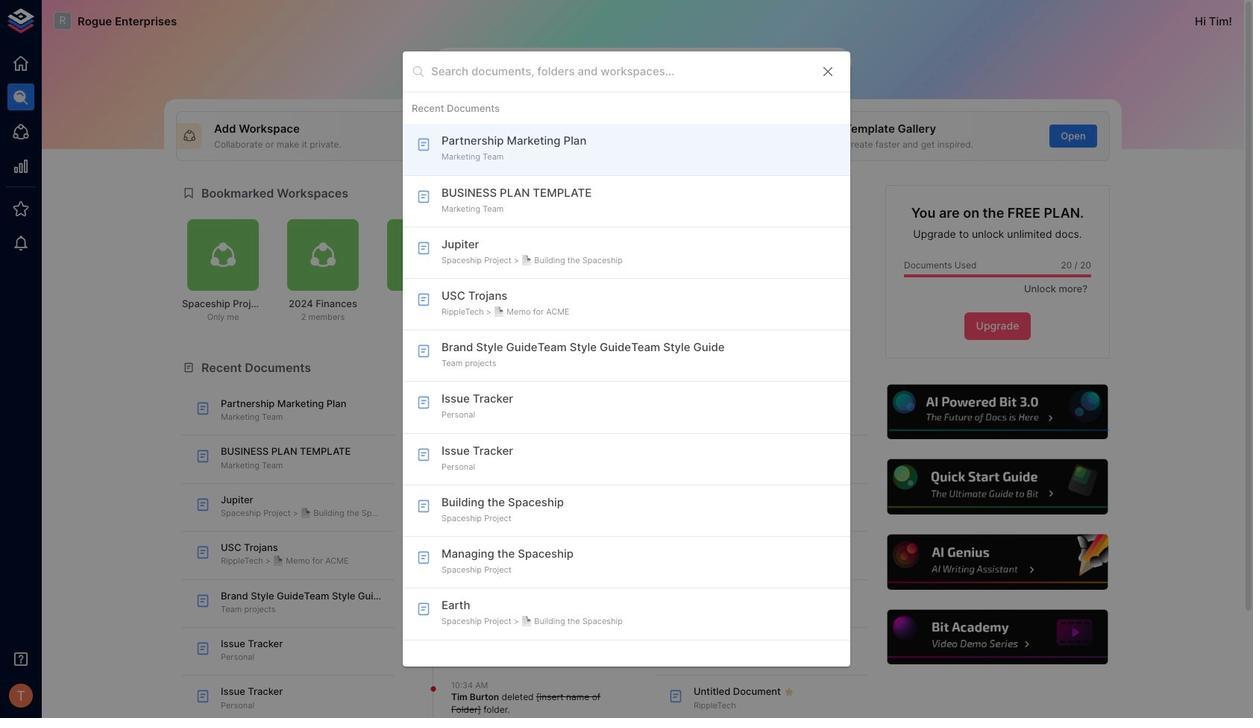 Task type: locate. For each thing, give the bounding box(es) containing it.
4 help image from the top
[[886, 608, 1110, 667]]

dialog
[[403, 51, 851, 667]]

help image
[[886, 383, 1110, 442], [886, 458, 1110, 517], [886, 533, 1110, 592], [886, 608, 1110, 667]]



Task type: vqa. For each thing, say whether or not it's contained in the screenshot.
1st Help image from the top of the page
yes



Task type: describe. For each thing, give the bounding box(es) containing it.
Search documents, folders and workspaces... text field
[[431, 60, 809, 83]]

2 help image from the top
[[886, 458, 1110, 517]]

3 help image from the top
[[886, 533, 1110, 592]]

1 help image from the top
[[886, 383, 1110, 442]]



